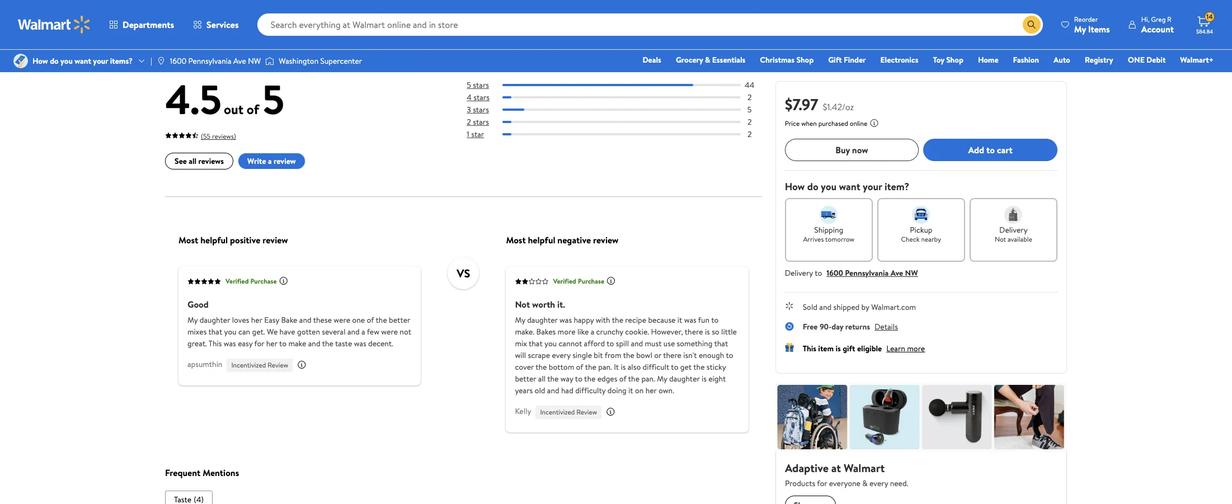 Task type: describe. For each thing, give the bounding box(es) containing it.
reviews)
[[212, 131, 236, 141]]

1 horizontal spatial her
[[266, 338, 277, 349]]

to right fun
[[711, 314, 719, 325]]

verified for not worth it.
[[553, 277, 576, 286]]

several
[[322, 326, 346, 337]]

the left way
[[548, 373, 559, 384]]

1 horizontal spatial there
[[685, 326, 703, 337]]

1 horizontal spatial day
[[832, 321, 844, 332]]

see
[[175, 156, 187, 167]]

items
[[1089, 23, 1110, 35]]

1 vertical spatial it
[[629, 385, 633, 396]]

difficulty
[[575, 385, 606, 396]]

search icon image
[[1027, 20, 1036, 29]]

to inside good my daughter loves her easy bake and these were one of the better mixes that you can get. we have gotten several and a few were not great. this was easy for her to make and the taste was decent.
[[279, 338, 287, 349]]

4 stars
[[467, 92, 490, 103]]

worth
[[532, 298, 555, 310]]

and down "cookie."
[[631, 338, 643, 349]]

0 horizontal spatial 1600
[[170, 55, 186, 67]]

is left eight
[[702, 373, 707, 384]]

cover
[[515, 361, 534, 372]]

the down bit on the left of the page
[[585, 361, 597, 372]]

0 vertical spatial were
[[334, 314, 350, 325]]

review for most helpful negative review
[[593, 234, 619, 246]]

auto link
[[1049, 54, 1076, 66]]

and down one
[[348, 326, 360, 337]]

is left gift
[[836, 343, 841, 354]]

1 vertical spatial pan.
[[642, 373, 655, 384]]

incentivized for daughter
[[231, 360, 266, 370]]

to inside button
[[987, 144, 995, 156]]

verified for good
[[226, 277, 249, 286]]

1 horizontal spatial ave
[[891, 268, 903, 279]]

this inside good my daughter loves her easy bake and these were one of the better mixes that you can get. we have gotten several and a few were not great. this was easy for her to make and the taste was decent.
[[209, 338, 222, 349]]

1 vertical spatial pennsylvania
[[845, 268, 889, 279]]

shop for christmas shop
[[797, 54, 814, 65]]

verified purchase information image for most helpful positive review
[[279, 276, 288, 285]]

negative
[[558, 234, 591, 246]]

better inside good my daughter loves her easy bake and these were one of the better mixes that you can get. we have gotten several and a few were not great. this was easy for her to make and the taste was decent.
[[389, 314, 410, 325]]

do for how do you want your items?
[[50, 55, 59, 67]]

make.
[[515, 326, 535, 337]]

(55 reviews) link
[[165, 129, 236, 141]]

was left fun
[[684, 314, 697, 325]]

most for most helpful negative review
[[506, 234, 526, 246]]

0 vertical spatial reviews
[[226, 40, 269, 59]]

free
[[803, 321, 818, 332]]

to left get at the right bottom
[[671, 361, 679, 372]]

not inside not worth it. my daughter was happy with the recipe because it was fun to make. bakes more like a crunchy cookie. however, there is so little mix that you cannot afford to spill and must use something that will scrape every single bit from the bowl or there isn't enough to cover the bottom of the pan. it is also difficult to get the sticky better all the way to the edges of the pan.  my daughter is eight years old and had difficulty doing it on her own.
[[515, 298, 530, 310]]

delivery not available
[[995, 224, 1033, 244]]

sticky
[[707, 361, 726, 372]]

the up few
[[376, 314, 387, 325]]

price
[[785, 119, 800, 128]]

services button
[[184, 11, 248, 38]]

2 for 4 stars
[[748, 92, 752, 103]]

cart
[[997, 144, 1013, 156]]

one
[[352, 314, 365, 325]]

washington
[[279, 55, 319, 67]]

essentials
[[712, 54, 746, 65]]

single
[[573, 349, 592, 361]]

way
[[561, 373, 574, 384]]

stars for 3 stars
[[473, 104, 489, 115]]

was left easy
[[224, 338, 236, 349]]

2 stars
[[467, 116, 489, 128]]

buy now button
[[785, 139, 919, 161]]

delivery for to
[[785, 268, 813, 279]]

easy
[[264, 314, 279, 325]]

scrape
[[528, 349, 550, 361]]

the up crunchy in the bottom of the page
[[612, 314, 623, 325]]

shop for toy shop
[[947, 54, 964, 65]]

progress bar for 5 stars
[[503, 84, 741, 86]]

apsumthin
[[187, 358, 222, 370]]

walmart+ link
[[1176, 54, 1219, 66]]

these
[[313, 314, 332, 325]]

details button
[[875, 321, 898, 332]]

on
[[635, 385, 644, 396]]

my up make.
[[515, 314, 525, 325]]

grocery & essentials
[[676, 54, 746, 65]]

reorder my items
[[1075, 14, 1110, 35]]

easy
[[238, 338, 253, 349]]

2 horizontal spatial daughter
[[669, 373, 700, 384]]

most helpful negative review
[[506, 234, 619, 246]]

0 vertical spatial pan.
[[598, 361, 612, 372]]

my inside good my daughter loves her easy bake and these were one of the better mixes that you can get. we have gotten several and a few were not great. this was easy for her to make and the taste was decent.
[[187, 314, 198, 325]]

deals link
[[638, 54, 667, 66]]

0 horizontal spatial &
[[272, 40, 281, 59]]

returns
[[846, 321, 870, 332]]

is left so
[[705, 326, 710, 337]]

item?
[[885, 180, 910, 194]]

auto
[[1054, 54, 1071, 65]]

so
[[712, 326, 720, 337]]

one debit
[[1128, 54, 1166, 65]]

0 vertical spatial her
[[251, 314, 262, 325]]

available
[[1008, 235, 1033, 244]]

now
[[852, 144, 868, 156]]

to down arrives
[[815, 268, 822, 279]]

how for how do you want your items?
[[32, 55, 48, 67]]

1 horizontal spatial 1600
[[827, 268, 843, 279]]

my up own.
[[657, 373, 668, 384]]

tomorrow
[[826, 235, 855, 244]]

her inside not worth it. my daughter was happy with the recipe because it was fun to make. bakes more like a crunchy cookie. however, there is so little mix that you cannot afford to spill and must use something that will scrape every single bit from the bowl or there isn't enough to cover the bottom of the pan. it is also difficult to get the sticky better all the way to the edges of the pan.  my daughter is eight years old and had difficulty doing it on her own.
[[646, 385, 657, 396]]

want for items?
[[75, 55, 91, 67]]

see all reviews
[[175, 156, 224, 167]]

registry link
[[1080, 54, 1119, 66]]

add
[[969, 144, 985, 156]]

the right get at the right bottom
[[694, 361, 705, 372]]

frequent mentions
[[165, 467, 239, 479]]

0 vertical spatial it
[[678, 314, 682, 325]]

you up intent image for shipping on the top
[[821, 180, 837, 194]]

1 horizontal spatial that
[[529, 338, 543, 349]]

toy shop
[[933, 54, 964, 65]]

to down crunchy in the bottom of the page
[[607, 338, 614, 349]]

$84.84
[[1197, 27, 1214, 35]]

90-
[[820, 321, 832, 332]]

to right way
[[575, 373, 583, 384]]

review for most helpful positive review
[[263, 234, 288, 246]]

bowl
[[636, 349, 652, 361]]

price when purchased online
[[785, 119, 868, 128]]

get.
[[252, 326, 265, 337]]

incentivized review information image
[[606, 407, 615, 416]]

1 horizontal spatial &
[[705, 54, 711, 65]]

enough
[[699, 349, 724, 361]]

progress bar for 2 stars
[[503, 121, 741, 123]]

however,
[[651, 326, 683, 337]]

hi,
[[1142, 14, 1150, 24]]

with
[[596, 314, 610, 325]]

stars for 4 stars
[[474, 92, 490, 103]]

bakes
[[536, 326, 556, 337]]

to up sticky
[[726, 349, 733, 361]]

the down scrape
[[536, 361, 547, 372]]

cannot
[[559, 338, 582, 349]]

0 vertical spatial day
[[623, 4, 633, 14]]

how do you want your item?
[[785, 180, 910, 194]]

all inside see all reviews link
[[189, 156, 197, 167]]

bake
[[281, 314, 297, 325]]

intent image for shipping image
[[820, 206, 838, 224]]

verified purchase for it.
[[553, 277, 604, 286]]

christmas shop
[[760, 54, 814, 65]]

and up the gotten
[[299, 314, 312, 325]]

grocery
[[676, 54, 703, 65]]

incentivized for it.
[[540, 407, 575, 417]]

was right taste
[[354, 338, 366, 349]]

services
[[207, 18, 239, 31]]

mix
[[515, 338, 527, 349]]

progress bar for 1 star
[[503, 133, 741, 136]]

the up difficulty
[[584, 373, 596, 384]]

great.
[[187, 338, 207, 349]]

greg
[[1151, 14, 1166, 24]]

hi, greg r account
[[1142, 14, 1174, 35]]

mentions
[[203, 467, 239, 479]]

a inside "link"
[[268, 156, 272, 167]]

0 horizontal spatial 5
[[262, 71, 284, 127]]

0 vertical spatial ave
[[233, 55, 246, 67]]

walmart image
[[18, 16, 91, 34]]

is right it
[[621, 361, 626, 372]]

was down it.
[[560, 314, 572, 325]]

1 horizontal spatial were
[[381, 326, 398, 337]]

0 horizontal spatial reviews
[[198, 156, 224, 167]]

frequent
[[165, 467, 201, 479]]

incentivized review information image
[[297, 360, 306, 369]]

gift finder link
[[823, 54, 871, 66]]

departments
[[123, 18, 174, 31]]



Task type: vqa. For each thing, say whether or not it's contained in the screenshot.
T
no



Task type: locate. For each thing, give the bounding box(es) containing it.
1 vertical spatial nw
[[905, 268, 918, 279]]

1 horizontal spatial helpful
[[528, 234, 555, 246]]

review right write
[[274, 156, 296, 167]]

delivery
[[1000, 224, 1028, 236], [785, 268, 813, 279]]

0 horizontal spatial ave
[[233, 55, 246, 67]]

my left "items"
[[1075, 23, 1086, 35]]

her
[[251, 314, 262, 325], [266, 338, 277, 349], [646, 385, 657, 396]]

shipping arrives tomorrow
[[803, 224, 855, 244]]

1 progress bar from the top
[[503, 84, 741, 86]]

0 horizontal spatial a
[[268, 156, 272, 167]]

incentivized review
[[231, 360, 288, 370], [540, 407, 597, 417]]

edges
[[598, 373, 618, 384]]

1 horizontal spatial product group
[[466, 0, 599, 21]]

0 horizontal spatial review
[[268, 360, 288, 370]]

from
[[605, 349, 622, 361]]

|
[[151, 55, 152, 67]]

review right negative
[[593, 234, 619, 246]]

0 horizontal spatial all
[[189, 156, 197, 167]]

you down the walmart image
[[60, 55, 73, 67]]

eligible
[[857, 343, 882, 354]]

loves
[[232, 314, 249, 325]]

0 horizontal spatial do
[[50, 55, 59, 67]]

daughter down get at the right bottom
[[669, 373, 700, 384]]

it left on
[[629, 385, 633, 396]]

how up arrives
[[785, 180, 805, 194]]

legal information image
[[870, 119, 879, 128]]

do down the walmart image
[[50, 55, 59, 67]]

you
[[60, 55, 73, 67], [821, 180, 837, 194], [224, 326, 237, 337], [545, 338, 557, 349]]

5 up "4"
[[467, 79, 471, 91]]

more right learn
[[907, 343, 925, 354]]

1 horizontal spatial delivery
[[1000, 224, 1028, 236]]

good
[[187, 298, 209, 310]]

more up cannot
[[558, 326, 576, 337]]

you down bakes
[[545, 338, 557, 349]]

stars down 3 stars
[[473, 116, 489, 128]]

1 horizontal spatial most
[[506, 234, 526, 246]]

review right "positive"
[[263, 234, 288, 246]]

how down the walmart image
[[32, 55, 48, 67]]

something
[[677, 338, 713, 349]]

must
[[645, 338, 662, 349]]

difficult
[[643, 361, 669, 372]]

5 stars
[[467, 79, 489, 91]]

the down the several
[[322, 338, 334, 349]]

0 vertical spatial 1600
[[170, 55, 186, 67]]

items?
[[110, 55, 133, 67]]

2 horizontal spatial that
[[714, 338, 728, 349]]

and
[[820, 302, 832, 313], [299, 314, 312, 325], [348, 326, 360, 337], [308, 338, 320, 349], [631, 338, 643, 349], [547, 385, 559, 396]]

that inside good my daughter loves her easy bake and these were one of the better mixes that you can get. we have gotten several and a few were not great. this was easy for her to make and the taste was decent.
[[208, 326, 222, 337]]

1 horizontal spatial want
[[839, 180, 861, 194]]

few
[[367, 326, 379, 337]]

delivery down intent image for delivery
[[1000, 224, 1028, 236]]

0 vertical spatial incentivized review
[[231, 360, 288, 370]]

2 product group from the left
[[466, 0, 599, 21]]

0 horizontal spatial daughter
[[200, 314, 230, 325]]

1 vertical spatial there
[[663, 349, 682, 361]]

1 product group from the left
[[317, 0, 450, 21]]

1 horizontal spatial a
[[362, 326, 365, 337]]

write a review
[[247, 156, 296, 167]]

there down use
[[663, 349, 682, 361]]

your left the items?
[[93, 55, 108, 67]]

0 vertical spatial all
[[189, 156, 197, 167]]

purchase up easy
[[250, 277, 277, 286]]

pan. down difficult
[[642, 373, 655, 384]]

1 horizontal spatial it
[[678, 314, 682, 325]]

1 vertical spatial want
[[839, 180, 861, 194]]

this left item
[[803, 343, 817, 354]]

intent image for delivery image
[[1005, 206, 1023, 224]]

1 horizontal spatial incentivized
[[540, 407, 575, 417]]

that down so
[[714, 338, 728, 349]]

intent image for pickup image
[[912, 206, 930, 224]]

1 horizontal spatial not
[[995, 235, 1006, 244]]

0 vertical spatial better
[[389, 314, 410, 325]]

nw down check
[[905, 268, 918, 279]]

 image
[[157, 57, 166, 65]]

there up something
[[685, 326, 703, 337]]

1 vertical spatial all
[[538, 373, 546, 384]]

2 horizontal spatial a
[[591, 326, 595, 337]]

were up decent.
[[381, 326, 398, 337]]

0 horizontal spatial that
[[208, 326, 222, 337]]

most for most helpful positive review
[[179, 234, 198, 246]]

her down we
[[266, 338, 277, 349]]

$7.97
[[785, 93, 819, 115]]

2 purchase from the left
[[578, 277, 604, 286]]

and right sold
[[820, 302, 832, 313]]

one
[[1128, 54, 1145, 65]]

5 down 44
[[748, 104, 752, 115]]

all up old
[[538, 373, 546, 384]]

toy
[[933, 54, 945, 65]]

also
[[628, 361, 641, 372]]

of right one
[[367, 314, 374, 325]]

5 for 5 stars
[[467, 79, 471, 91]]

0 horizontal spatial not
[[515, 298, 530, 310]]

0 horizontal spatial incentivized review
[[231, 360, 288, 370]]

ratings
[[285, 40, 325, 59]]

1 horizontal spatial  image
[[265, 55, 274, 67]]

pan. left it
[[598, 361, 612, 372]]

progress bar for 3 stars
[[503, 109, 741, 111]]

most helpful positive review
[[179, 234, 288, 246]]

delivery up sold
[[785, 268, 813, 279]]

check
[[901, 235, 920, 244]]

1 horizontal spatial pan.
[[642, 373, 655, 384]]

1 horizontal spatial purchase
[[578, 277, 604, 286]]

1 horizontal spatial shop
[[947, 54, 964, 65]]

all inside not worth it. my daughter was happy with the recipe because it was fun to make. bakes more like a crunchy cookie. however, there is so little mix that you cannot afford to spill and must use something that will scrape every single bit from the bowl or there isn't enough to cover the bottom of the pan. it is also difficult to get the sticky better all the way to the edges of the pan.  my daughter is eight years old and had difficulty doing it on her own.
[[538, 373, 546, 384]]

out
[[224, 99, 244, 118]]

 image left washington
[[265, 55, 274, 67]]

& right the 'grocery'
[[705, 54, 711, 65]]

2 most from the left
[[506, 234, 526, 246]]

better up not
[[389, 314, 410, 325]]

how for how do you want your item?
[[785, 180, 805, 194]]

day left shipping
[[623, 4, 633, 14]]

cookie.
[[625, 326, 649, 337]]

taste
[[335, 338, 352, 349]]

1 horizontal spatial 5
[[467, 79, 471, 91]]

0 vertical spatial delivery
[[1000, 224, 1028, 236]]

was
[[560, 314, 572, 325], [684, 314, 697, 325], [224, 338, 236, 349], [354, 338, 366, 349]]

5 right out
[[262, 71, 284, 127]]

helpful left "positive"
[[200, 234, 228, 246]]

by
[[862, 302, 870, 313]]

1 horizontal spatial daughter
[[527, 314, 558, 325]]

0 horizontal spatial product group
[[317, 0, 450, 21]]

helpful left negative
[[528, 234, 555, 246]]

stars for 2 stars
[[473, 116, 489, 128]]

1 vertical spatial your
[[863, 180, 882, 194]]

daughter up mixes
[[200, 314, 230, 325]]

1 horizontal spatial verified purchase
[[553, 277, 604, 286]]

pickup
[[910, 224, 933, 236]]

1 vertical spatial do
[[807, 180, 819, 194]]

gift
[[843, 343, 856, 354]]

1 helpful from the left
[[200, 234, 228, 246]]

it
[[678, 314, 682, 325], [629, 385, 633, 396]]

5
[[262, 71, 284, 127], [467, 79, 471, 91], [748, 104, 752, 115]]

5 for 5
[[748, 104, 752, 115]]

or
[[654, 349, 662, 361]]

0 horizontal spatial verified purchase information image
[[279, 276, 288, 285]]

her up get.
[[251, 314, 262, 325]]

1 horizontal spatial nw
[[905, 268, 918, 279]]

5 progress bar from the top
[[503, 133, 741, 136]]

Walmart Site-Wide search field
[[257, 13, 1043, 36]]

1 horizontal spatial review
[[577, 407, 597, 417]]

reviews
[[226, 40, 269, 59], [198, 156, 224, 167]]

0 horizontal spatial shop
[[797, 54, 814, 65]]

& left ratings
[[272, 40, 281, 59]]

walmart+
[[1181, 54, 1214, 65]]

you inside not worth it. my daughter was happy with the recipe because it was fun to make. bakes more like a crunchy cookie. however, there is so little mix that you cannot afford to spill and must use something that will scrape every single bit from the bowl or there isn't enough to cover the bottom of the pan. it is also difficult to get the sticky better all the way to the edges of the pan.  my daughter is eight years old and had difficulty doing it on her own.
[[545, 338, 557, 349]]

gift
[[828, 54, 842, 65]]

progress bar for 4 stars
[[503, 96, 741, 98]]

better down cover
[[515, 373, 536, 384]]

stars for 5 stars
[[473, 79, 489, 91]]

because
[[648, 314, 676, 325]]

1 vertical spatial were
[[381, 326, 398, 337]]

your left item?
[[863, 180, 882, 194]]

purchase for negative
[[578, 277, 604, 286]]

1 vertical spatial review
[[577, 407, 597, 417]]

the down also
[[628, 373, 640, 384]]

daughter up bakes
[[527, 314, 558, 325]]

0 horizontal spatial nw
[[248, 55, 261, 67]]

1 vertical spatial day
[[832, 321, 844, 332]]

a left few
[[362, 326, 365, 337]]

for
[[254, 338, 264, 349]]

my up mixes
[[187, 314, 198, 325]]

1 horizontal spatial verified
[[553, 277, 576, 286]]

departments button
[[100, 11, 184, 38]]

your for item?
[[863, 180, 882, 194]]

incentivized review for it.
[[540, 407, 597, 417]]

 image for washington supercenter
[[265, 55, 274, 67]]

1 vertical spatial better
[[515, 373, 536, 384]]

review left incentivized review information icon
[[268, 360, 288, 370]]

1 horizontal spatial verified purchase information image
[[607, 276, 616, 285]]

Search search field
[[257, 13, 1043, 36]]

1 vertical spatial 1600
[[827, 268, 843, 279]]

review for daughter
[[268, 360, 288, 370]]

incentivized
[[231, 360, 266, 370], [540, 407, 575, 417]]

1 vertical spatial delivery
[[785, 268, 813, 279]]

do up shipping
[[807, 180, 819, 194]]

like
[[578, 326, 589, 337]]

0 vertical spatial nw
[[248, 55, 261, 67]]

gifting made easy image
[[785, 343, 794, 352]]

(55
[[201, 131, 211, 141]]

write
[[247, 156, 266, 167]]

reviews down services at the left of the page
[[226, 40, 269, 59]]

stars right "4"
[[474, 92, 490, 103]]

2 verified purchase from the left
[[553, 277, 604, 286]]

1 horizontal spatial pennsylvania
[[845, 268, 889, 279]]

stars right 3
[[473, 104, 489, 115]]

1600 right the |
[[170, 55, 186, 67]]

reviews down the (55 at the top of the page
[[198, 156, 224, 167]]

0 horizontal spatial incentivized
[[231, 360, 266, 370]]

better inside not worth it. my daughter was happy with the recipe because it was fun to make. bakes more like a crunchy cookie. however, there is so little mix that you cannot afford to spill and must use something that will scrape every single bit from the bowl or there isn't enough to cover the bottom of the pan. it is also difficult to get the sticky better all the way to the edges of the pan.  my daughter is eight years old and had difficulty doing it on her own.
[[515, 373, 536, 384]]

1 purchase from the left
[[250, 277, 277, 286]]

1 vertical spatial reviews
[[198, 156, 224, 167]]

a right write
[[268, 156, 272, 167]]

 image down the walmart image
[[13, 54, 28, 68]]

afford
[[584, 338, 605, 349]]

this
[[209, 338, 222, 349], [803, 343, 817, 354]]

3 progress bar from the top
[[503, 109, 741, 111]]

verified purchase up loves
[[226, 277, 277, 286]]

verified purchase for daughter
[[226, 277, 277, 286]]

0 horizontal spatial were
[[334, 314, 350, 325]]

0 horizontal spatial pan.
[[598, 361, 612, 372]]

0 vertical spatial incentivized
[[231, 360, 266, 370]]

a inside not worth it. my daughter was happy with the recipe because it was fun to make. bakes more like a crunchy cookie. however, there is so little mix that you cannot afford to spill and must use something that will scrape every single bit from the bowl or there isn't enough to cover the bottom of the pan. it is also difficult to get the sticky better all the way to the edges of the pan.  my daughter is eight years old and had difficulty doing it on her own.
[[591, 326, 595, 337]]

4.5 out of 5
[[165, 71, 284, 127]]

to down the have
[[279, 338, 287, 349]]

use
[[664, 338, 675, 349]]

0 horizontal spatial  image
[[13, 54, 28, 68]]

fashion link
[[1008, 54, 1044, 66]]

verified purchase information image up the with
[[607, 276, 616, 285]]

list item
[[165, 491, 213, 504]]

1 horizontal spatial your
[[863, 180, 882, 194]]

0 vertical spatial more
[[558, 326, 576, 337]]

reorder
[[1075, 14, 1098, 24]]

of down "single"
[[576, 361, 584, 372]]

2 verified from the left
[[553, 277, 576, 286]]

verified purchase information image for most helpful negative review
[[607, 276, 616, 285]]

 image for how do you want your items?
[[13, 54, 28, 68]]

1 verified purchase information image from the left
[[279, 276, 288, 285]]

0 horizontal spatial verified
[[226, 277, 249, 286]]

day left returns
[[832, 321, 844, 332]]

ave up the walmart.com
[[891, 268, 903, 279]]

add to cart
[[969, 144, 1013, 156]]

old
[[535, 385, 545, 396]]

1 vertical spatial incentivized
[[540, 407, 575, 417]]

review for it.
[[577, 407, 597, 417]]

and down the gotten
[[308, 338, 320, 349]]

4 progress bar from the top
[[503, 121, 741, 123]]

product group
[[317, 0, 450, 21], [466, 0, 599, 21]]

and right old
[[547, 385, 559, 396]]

progress bar
[[503, 84, 741, 86], [503, 96, 741, 98], [503, 109, 741, 111], [503, 121, 741, 123], [503, 133, 741, 136]]

incentivized review down had on the bottom left of page
[[540, 407, 597, 417]]

daughter
[[200, 314, 230, 325], [527, 314, 558, 325], [669, 373, 700, 384]]

0 horizontal spatial her
[[251, 314, 262, 325]]

will
[[515, 349, 526, 361]]

free 90-day returns details
[[803, 321, 898, 332]]

1 vertical spatial not
[[515, 298, 530, 310]]

1 horizontal spatial incentivized review
[[540, 407, 597, 417]]

1 most from the left
[[179, 234, 198, 246]]

that
[[208, 326, 222, 337], [529, 338, 543, 349], [714, 338, 728, 349]]

incentivized review for daughter
[[231, 360, 288, 370]]

0 vertical spatial pennsylvania
[[188, 55, 231, 67]]

0 horizontal spatial this
[[209, 338, 222, 349]]

1 horizontal spatial reviews
[[226, 40, 269, 59]]

purchase for positive
[[250, 277, 277, 286]]

helpful for negative
[[528, 234, 555, 246]]

1 verified from the left
[[226, 277, 249, 286]]

1 horizontal spatial this
[[803, 343, 817, 354]]

delivery for not
[[1000, 224, 1028, 236]]

shop right christmas
[[797, 54, 814, 65]]

not inside delivery not available
[[995, 235, 1006, 244]]

review inside "link"
[[274, 156, 296, 167]]

1 vertical spatial incentivized review
[[540, 407, 597, 417]]

2 progress bar from the top
[[503, 96, 741, 98]]

learn more button
[[887, 343, 925, 354]]

do for how do you want your item?
[[807, 180, 819, 194]]

stars up 4 stars
[[473, 79, 489, 91]]

do
[[50, 55, 59, 67], [807, 180, 819, 194]]

helpful for positive
[[200, 234, 228, 246]]

0 horizontal spatial pennsylvania
[[188, 55, 231, 67]]

christmas shop link
[[755, 54, 819, 66]]

0 horizontal spatial there
[[663, 349, 682, 361]]

want left the items?
[[75, 55, 91, 67]]

nearby
[[922, 235, 941, 244]]

2-day shipping
[[617, 4, 659, 14]]

supercenter
[[320, 55, 362, 67]]

1 shop from the left
[[797, 54, 814, 65]]

your for items?
[[93, 55, 108, 67]]

to left cart
[[987, 144, 995, 156]]

spill
[[616, 338, 629, 349]]

2 shop from the left
[[947, 54, 964, 65]]

shop right 'toy' at the right top of page
[[947, 54, 964, 65]]

this right great.
[[209, 338, 222, 349]]

0 horizontal spatial want
[[75, 55, 91, 67]]

you inside good my daughter loves her easy bake and these were one of the better mixes that you can get. we have gotten several and a few were not great. this was easy for her to make and the taste was decent.
[[224, 326, 237, 337]]

pennsylvania down services dropdown button
[[188, 55, 231, 67]]

0 horizontal spatial how
[[32, 55, 48, 67]]

of right out
[[247, 99, 259, 118]]

 image
[[13, 54, 28, 68], [265, 55, 274, 67]]

you left can
[[224, 326, 237, 337]]

$7.97 $1.42/oz
[[785, 93, 854, 115]]

a inside good my daughter loves her easy bake and these were one of the better mixes that you can get. we have gotten several and a few were not great. this was easy for her to make and the taste was decent.
[[362, 326, 365, 337]]

1 horizontal spatial more
[[907, 343, 925, 354]]

0 horizontal spatial more
[[558, 326, 576, 337]]

daughter inside good my daughter loves her easy bake and these were one of the better mixes that you can get. we have gotten several and a few were not great. this was easy for her to make and the taste was decent.
[[200, 314, 230, 325]]

verified purchase information image
[[279, 276, 288, 285], [607, 276, 616, 285]]

delivery inside delivery not available
[[1000, 224, 1028, 236]]

verified up it.
[[553, 277, 576, 286]]

purchase up happy
[[578, 277, 604, 286]]

happy
[[574, 314, 594, 325]]

verified purchase up it.
[[553, 277, 604, 286]]

of up "doing" on the bottom
[[619, 373, 627, 384]]

sold
[[803, 302, 818, 313]]

0 vertical spatial your
[[93, 55, 108, 67]]

of inside 4.5 out of 5
[[247, 99, 259, 118]]

ave down services at the left of the page
[[233, 55, 246, 67]]

2 helpful from the left
[[528, 234, 555, 246]]

2 horizontal spatial her
[[646, 385, 657, 396]]

gift finder
[[828, 54, 866, 65]]

all right see
[[189, 156, 197, 167]]

item
[[818, 343, 834, 354]]

1 verified purchase from the left
[[226, 277, 277, 286]]

more inside not worth it. my daughter was happy with the recipe because it was fun to make. bakes more like a crunchy cookie. however, there is so little mix that you cannot afford to spill and must use something that will scrape every single bit from the bowl or there isn't enough to cover the bottom of the pan. it is also difficult to get the sticky better all the way to the edges of the pan.  my daughter is eight years old and had difficulty doing it on her own.
[[558, 326, 576, 337]]

bit
[[594, 349, 603, 361]]

0 vertical spatial do
[[50, 55, 59, 67]]

shipping
[[815, 224, 844, 236]]

0 horizontal spatial it
[[629, 385, 633, 396]]

see all reviews link
[[165, 153, 233, 170]]

2 verified purchase information image from the left
[[607, 276, 616, 285]]

the up also
[[623, 349, 635, 361]]

0 horizontal spatial purchase
[[250, 277, 277, 286]]

of inside good my daughter loves her easy bake and these were one of the better mixes that you can get. we have gotten several and a few were not great. this was easy for her to make and the taste was decent.
[[367, 314, 374, 325]]

sold and shipped by walmart.com
[[803, 302, 916, 313]]

details
[[875, 321, 898, 332]]

were up the several
[[334, 314, 350, 325]]

the
[[376, 314, 387, 325], [612, 314, 623, 325], [322, 338, 334, 349], [623, 349, 635, 361], [536, 361, 547, 372], [585, 361, 597, 372], [694, 361, 705, 372], [548, 373, 559, 384], [584, 373, 596, 384], [628, 373, 640, 384]]

0 horizontal spatial delivery
[[785, 268, 813, 279]]

2 for 2 stars
[[748, 116, 752, 128]]

1 star
[[467, 129, 484, 140]]

want for item?
[[839, 180, 861, 194]]

1 horizontal spatial how
[[785, 180, 805, 194]]

my inside reorder my items
[[1075, 23, 1086, 35]]

incentivized down easy
[[231, 360, 266, 370]]

2 for 1 star
[[748, 129, 752, 140]]

0 horizontal spatial most
[[179, 234, 198, 246]]



